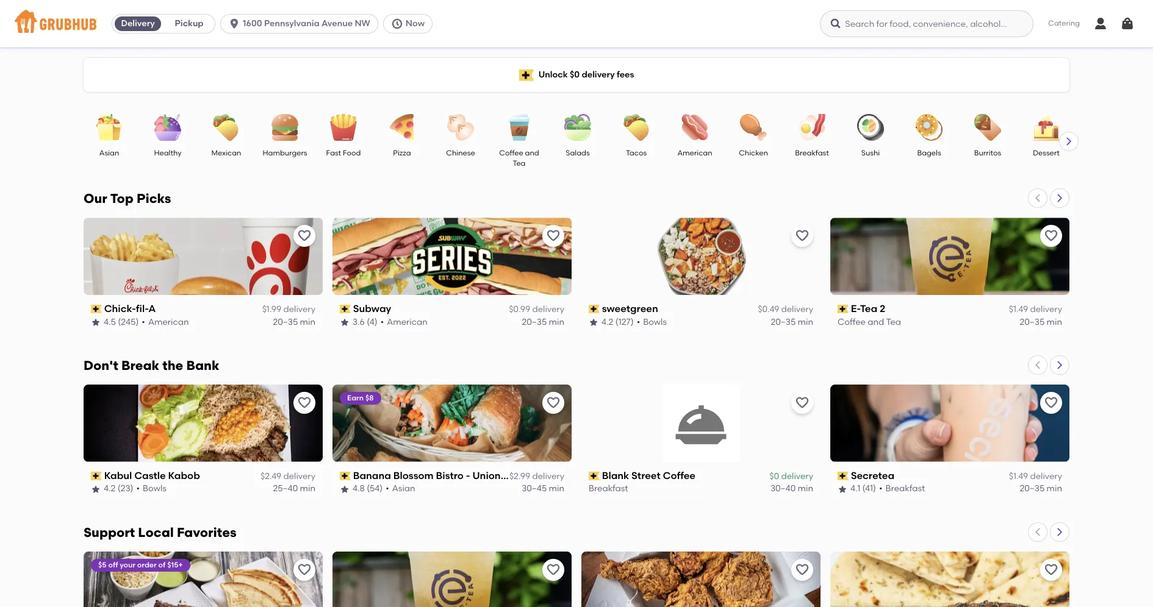 Task type: locate. For each thing, give the bounding box(es) containing it.
subscription pass image
[[340, 305, 351, 314], [838, 305, 849, 314], [91, 473, 102, 481], [589, 473, 600, 481], [838, 473, 849, 481]]

4.8
[[353, 484, 365, 495]]

coffee and tea down e-tea 2
[[838, 317, 901, 327]]

svg image inside now button
[[391, 18, 403, 30]]

20–35 min
[[273, 317, 316, 327], [522, 317, 565, 327], [771, 317, 814, 327], [1020, 317, 1063, 327], [1020, 484, 1063, 495]]

0 vertical spatial e-tea 2 logo image
[[831, 218, 1070, 295]]

subscription pass image left chick-
[[91, 305, 102, 314]]

20–35 for chick-fil-a
[[273, 317, 298, 327]]

(245)
[[118, 317, 139, 327]]

$15+
[[167, 561, 183, 570]]

20–35 for secretea
[[1020, 484, 1045, 495]]

breakfast down breakfast "image"
[[795, 149, 829, 157]]

2 vertical spatial caret left icon image
[[1033, 528, 1043, 538]]

1 horizontal spatial and
[[868, 317, 885, 327]]

subscription pass image left the subway
[[340, 305, 351, 314]]

• american down a
[[142, 317, 189, 327]]

0 horizontal spatial • bowls
[[136, 484, 167, 495]]

breakfast down blank in the bottom of the page
[[589, 484, 628, 495]]

• bowls for kabul castle kabob
[[136, 484, 167, 495]]

4.5
[[104, 317, 116, 327]]

subscription pass image
[[91, 305, 102, 314], [589, 305, 600, 314], [340, 473, 351, 481]]

1 horizontal spatial american
[[387, 317, 428, 327]]

don't
[[84, 358, 118, 373]]

0 vertical spatial asian
[[99, 149, 119, 157]]

min for sweetgreen
[[798, 317, 814, 327]]

1 $1.49 from the top
[[1009, 305, 1028, 315]]

1 vertical spatial e-tea 2 logo image
[[333, 552, 572, 608]]

$1.49
[[1009, 305, 1028, 315], [1009, 472, 1028, 482]]

2 • american from the left
[[381, 317, 428, 327]]

0 horizontal spatial breakfast
[[589, 484, 628, 495]]

american for subway
[[387, 317, 428, 327]]

1 vertical spatial tea
[[860, 303, 878, 315]]

1 vertical spatial $0
[[770, 472, 779, 482]]

bagels image
[[908, 114, 951, 141]]

• asian
[[386, 484, 415, 495]]

breakfast down the secretea in the right of the page
[[886, 484, 925, 495]]

(54)
[[367, 484, 383, 495]]

0 vertical spatial $1.49
[[1009, 305, 1028, 315]]

now button
[[383, 14, 438, 34]]

coffee
[[499, 149, 523, 157], [838, 317, 866, 327], [663, 470, 696, 482]]

star icon image
[[91, 318, 101, 328], [340, 318, 350, 328], [589, 318, 599, 328], [91, 485, 101, 495], [340, 485, 350, 495], [838, 485, 848, 495]]

• right "(4)"
[[381, 317, 384, 327]]

favorites
[[177, 525, 237, 541]]

2 $1.49 from the top
[[1009, 472, 1028, 482]]

$0 up 30–40 at bottom
[[770, 472, 779, 482]]

e-tea 2 logo image
[[831, 218, 1070, 295], [333, 552, 572, 608]]

support
[[84, 525, 135, 541]]

delivery for chick-fil-a
[[283, 305, 316, 315]]

svg image
[[1094, 16, 1108, 31], [228, 18, 241, 30], [391, 18, 403, 30], [830, 18, 842, 30]]

• breakfast
[[880, 484, 925, 495]]

• for banana blossom bistro - union market dc
[[386, 484, 389, 495]]

$1.49 delivery for don't break the bank
[[1009, 472, 1063, 482]]

our top picks
[[84, 191, 171, 206]]

• right (23)
[[136, 484, 140, 495]]

min
[[300, 317, 316, 327], [549, 317, 565, 327], [798, 317, 814, 327], [1047, 317, 1063, 327], [300, 484, 316, 495], [549, 484, 565, 495], [798, 484, 814, 495], [1047, 484, 1063, 495]]

subscription pass image left e-
[[838, 305, 849, 314]]

delivery for e-tea 2
[[1030, 305, 1063, 315]]

fil-
[[136, 303, 149, 315]]

delivery
[[582, 69, 615, 80], [283, 305, 316, 315], [532, 305, 565, 315], [781, 305, 814, 315], [1030, 305, 1063, 315], [283, 472, 316, 482], [532, 472, 565, 482], [781, 472, 814, 482], [1030, 472, 1063, 482]]

mexican image
[[205, 114, 248, 141]]

bowls down sweetgreen
[[643, 317, 667, 327]]

2 horizontal spatial subscription pass image
[[589, 305, 600, 314]]

subscription pass image left banana
[[340, 473, 351, 481]]

• right (54)
[[386, 484, 389, 495]]

american down a
[[148, 317, 189, 327]]

delivery for kabul castle kabob
[[283, 472, 316, 482]]

save this restaurant image
[[297, 229, 312, 244], [1044, 229, 1059, 244], [297, 396, 312, 411], [546, 396, 561, 411], [795, 396, 810, 411], [1044, 396, 1059, 411], [297, 563, 312, 578], [1044, 563, 1059, 578]]

tacos image
[[615, 114, 658, 141]]

(41)
[[863, 484, 876, 495]]

grubhub plus flag logo image
[[519, 69, 534, 81]]

tea
[[513, 160, 526, 168], [860, 303, 878, 315], [886, 317, 901, 327]]

bistro
[[436, 470, 464, 482]]

bowls for kabul castle kabob
[[143, 484, 167, 495]]

and down 2
[[868, 317, 885, 327]]

asian down blossom
[[392, 484, 415, 495]]

2 vertical spatial coffee
[[663, 470, 696, 482]]

american down american "image" on the top right
[[678, 149, 713, 157]]

0 horizontal spatial • american
[[142, 317, 189, 327]]

min for e-tea 2
[[1047, 317, 1063, 327]]

1 vertical spatial coffee
[[838, 317, 866, 327]]

• bowls down kabul castle kabob
[[136, 484, 167, 495]]

e-tea 2
[[851, 303, 886, 315]]

0 horizontal spatial 4.2
[[104, 484, 116, 495]]

and down 'coffee and tea' image
[[525, 149, 539, 157]]

star icon image for banana blossom bistro - union market dc
[[340, 485, 350, 495]]

bowls down kabul castle kabob
[[143, 484, 167, 495]]

coffee right street
[[663, 470, 696, 482]]

0 horizontal spatial bowls
[[143, 484, 167, 495]]

tacos
[[626, 149, 647, 157]]

save this restaurant image for doro soul food logo
[[795, 563, 810, 578]]

min for secretea
[[1047, 484, 1063, 495]]

fast food image
[[322, 114, 365, 141]]

1 horizontal spatial subscription pass image
[[340, 473, 351, 481]]

coffee and tea
[[499, 149, 539, 168], [838, 317, 901, 327]]

1600 pennsylvania avenue nw button
[[220, 14, 383, 34]]

kabul castle kabob logo image
[[84, 385, 323, 463]]

bowls for sweetgreen
[[643, 317, 667, 327]]

caret left icon image for don't break the bank
[[1033, 361, 1043, 370]]

1 • american from the left
[[142, 317, 189, 327]]

coffee inside coffee and tea
[[499, 149, 523, 157]]

2 caret left icon image from the top
[[1033, 361, 1043, 370]]

2 vertical spatial tea
[[886, 317, 901, 327]]

0 vertical spatial and
[[525, 149, 539, 157]]

1 horizontal spatial e-tea 2 logo image
[[831, 218, 1070, 295]]

(23)
[[118, 484, 133, 495]]

1 vertical spatial caret left icon image
[[1033, 361, 1043, 370]]

$1.49 for our top picks
[[1009, 305, 1028, 315]]

chick-fil-a
[[104, 303, 156, 315]]

1 $1.49 delivery from the top
[[1009, 305, 1063, 315]]

top
[[110, 191, 134, 206]]

0 horizontal spatial tea
[[513, 160, 526, 168]]

asian down asian image
[[99, 149, 119, 157]]

$2.49
[[261, 472, 281, 482]]

a
[[149, 303, 156, 315]]

2 $1.49 delivery from the top
[[1009, 472, 1063, 482]]

30–45 min
[[522, 484, 565, 495]]

1 vertical spatial 4.2
[[104, 484, 116, 495]]

• down fil-
[[142, 317, 145, 327]]

0 vertical spatial $0
[[570, 69, 580, 80]]

20–35
[[273, 317, 298, 327], [522, 317, 547, 327], [771, 317, 796, 327], [1020, 317, 1045, 327], [1020, 484, 1045, 495]]

healthy
[[154, 149, 182, 157]]

$0
[[570, 69, 580, 80], [770, 472, 779, 482]]

0 horizontal spatial american
[[148, 317, 189, 327]]

chick-
[[104, 303, 136, 315]]

30–40
[[771, 484, 796, 495]]

2 horizontal spatial breakfast
[[886, 484, 925, 495]]

0 vertical spatial tea
[[513, 160, 526, 168]]

1 horizontal spatial breakfast
[[795, 149, 829, 157]]

caret right icon image
[[1064, 137, 1074, 146], [1055, 193, 1065, 203], [1055, 361, 1065, 370], [1055, 528, 1065, 538]]

min for banana blossom bistro - union market dc
[[549, 484, 565, 495]]

0 horizontal spatial coffee
[[499, 149, 523, 157]]

• for sweetgreen
[[637, 317, 640, 327]]

0 horizontal spatial coffee and tea
[[499, 149, 539, 168]]

•
[[142, 317, 145, 327], [381, 317, 384, 327], [637, 317, 640, 327], [136, 484, 140, 495], [386, 484, 389, 495], [880, 484, 883, 495]]

0 vertical spatial caret left icon image
[[1033, 193, 1043, 203]]

• for secretea
[[880, 484, 883, 495]]

20–35 min for chick-fil-a
[[273, 317, 316, 327]]

1 vertical spatial and
[[868, 317, 885, 327]]

subscription pass image left kabul
[[91, 473, 102, 481]]

1 horizontal spatial asian
[[392, 484, 415, 495]]

american for chick-fil-a
[[148, 317, 189, 327]]

save this restaurant image
[[546, 229, 561, 244], [795, 229, 810, 244], [546, 563, 561, 578], [795, 563, 810, 578]]

1 horizontal spatial coffee
[[663, 470, 696, 482]]

25–40
[[273, 484, 298, 495]]

0 horizontal spatial e-tea 2 logo image
[[333, 552, 572, 608]]

star icon image left 4.2 (127)
[[589, 318, 599, 328]]

$1.49 for don't break the bank
[[1009, 472, 1028, 482]]

4.2 left (127)
[[602, 317, 614, 327]]

pizza
[[393, 149, 411, 157]]

union
[[473, 470, 501, 482]]

caret left icon image
[[1033, 193, 1043, 203], [1033, 361, 1043, 370], [1033, 528, 1043, 538]]

1 horizontal spatial 4.2
[[602, 317, 614, 327]]

20–35 min for secretea
[[1020, 484, 1063, 495]]

and
[[525, 149, 539, 157], [868, 317, 885, 327]]

coffee and tea down 'coffee and tea' image
[[499, 149, 539, 168]]

subway  logo image
[[333, 218, 572, 295]]

(4)
[[367, 317, 378, 327]]

bowls
[[643, 317, 667, 327], [143, 484, 167, 495]]

$0 right unlock
[[570, 69, 580, 80]]

0 vertical spatial $1.49 delivery
[[1009, 305, 1063, 315]]

pickup
[[175, 18, 204, 29]]

chinese
[[446, 149, 475, 157]]

$1.99
[[262, 305, 281, 315]]

3 caret left icon image from the top
[[1033, 528, 1043, 538]]

american right "(4)"
[[387, 317, 428, 327]]

4.2 for kabul castle kabob
[[104, 484, 116, 495]]

min for kabul castle kabob
[[300, 484, 316, 495]]

1 vertical spatial • bowls
[[136, 484, 167, 495]]

0 horizontal spatial and
[[525, 149, 539, 157]]

don't break the bank
[[84, 358, 219, 373]]

1 vertical spatial bowls
[[143, 484, 167, 495]]

star icon image left 4.1
[[838, 485, 848, 495]]

subscription pass image for secretea
[[838, 473, 849, 481]]

subscription pass image left sweetgreen
[[589, 305, 600, 314]]

0 vertical spatial • bowls
[[637, 317, 667, 327]]

avenue
[[322, 18, 353, 29]]

• american for subway
[[381, 317, 428, 327]]

1 vertical spatial $1.49
[[1009, 472, 1028, 482]]

kabul castle kabob
[[104, 470, 200, 482]]

save this restaurant image for sweetgreen logo
[[795, 229, 810, 244]]

0 vertical spatial 4.2
[[602, 317, 614, 327]]

• for kabul castle kabob
[[136, 484, 140, 495]]

• right (127)
[[637, 317, 640, 327]]

1 horizontal spatial • american
[[381, 317, 428, 327]]

4.2
[[602, 317, 614, 327], [104, 484, 116, 495]]

• bowls
[[637, 317, 667, 327], [136, 484, 167, 495]]

1 vertical spatial $1.49 delivery
[[1009, 472, 1063, 482]]

• right (41)
[[880, 484, 883, 495]]

sweetgreen logo image
[[582, 218, 821, 295]]

delivery for banana blossom bistro - union market dc
[[532, 472, 565, 482]]

delivery for secretea
[[1030, 472, 1063, 482]]

street
[[632, 470, 661, 482]]

1 horizontal spatial bowls
[[643, 317, 667, 327]]

subscription pass image left the secretea in the right of the page
[[838, 473, 849, 481]]

0 vertical spatial coffee and tea
[[499, 149, 539, 168]]

house of kabobs logo image
[[84, 552, 323, 608]]

1 vertical spatial asian
[[392, 484, 415, 495]]

subscription pass image left blank in the bottom of the page
[[589, 473, 600, 481]]

$5
[[98, 561, 107, 570]]

coffee down 'coffee and tea' image
[[499, 149, 523, 157]]

star icon image left 4.2 (23)
[[91, 485, 101, 495]]

20–35 min for subway
[[522, 317, 565, 327]]

hamburgers
[[263, 149, 307, 157]]

4.2 down kabul
[[104, 484, 116, 495]]

20–35 min for e-tea 2
[[1020, 317, 1063, 327]]

• american
[[142, 317, 189, 327], [381, 317, 428, 327]]

burritos image
[[967, 114, 1009, 141]]

0 horizontal spatial subscription pass image
[[91, 305, 102, 314]]

svg image
[[1121, 16, 1135, 31]]

food
[[343, 149, 361, 157]]

1 vertical spatial coffee and tea
[[838, 317, 901, 327]]

1 horizontal spatial tea
[[860, 303, 878, 315]]

coffee down e-
[[838, 317, 866, 327]]

coffee and tea image
[[498, 114, 541, 141]]

20–35 min for sweetgreen
[[771, 317, 814, 327]]

$1.99 delivery
[[262, 305, 316, 315]]

0 vertical spatial bowls
[[643, 317, 667, 327]]

• for chick-fil-a
[[142, 317, 145, 327]]

star icon image left '4.5'
[[91, 318, 101, 328]]

1 horizontal spatial coffee and tea
[[838, 317, 901, 327]]

save this restaurant image for subway  logo
[[546, 229, 561, 244]]

pennsylvania
[[264, 18, 320, 29]]

1 caret left icon image from the top
[[1033, 193, 1043, 203]]

1 horizontal spatial • bowls
[[637, 317, 667, 327]]

• bowls down sweetgreen
[[637, 317, 667, 327]]

star icon image left '4.8'
[[340, 485, 350, 495]]

star icon image left 3.6
[[340, 318, 350, 328]]

• american right "(4)"
[[381, 317, 428, 327]]

0 vertical spatial coffee
[[499, 149, 523, 157]]

sweetgreen
[[602, 303, 658, 315]]

star icon image for sweetgreen
[[589, 318, 599, 328]]

$1.49 delivery
[[1009, 305, 1063, 315], [1009, 472, 1063, 482]]



Task type: describe. For each thing, give the bounding box(es) containing it.
-
[[466, 470, 470, 482]]

blossom
[[394, 470, 434, 482]]

caret left icon image for support local favorites
[[1033, 528, 1043, 538]]

$0.99
[[509, 305, 530, 315]]

nw
[[355, 18, 370, 29]]

$0.49
[[758, 305, 779, 315]]

star icon image for secretea
[[838, 485, 848, 495]]

souvlaki logo image
[[831, 552, 1070, 608]]

now
[[406, 18, 425, 29]]

2 horizontal spatial coffee
[[838, 317, 866, 327]]

local
[[138, 525, 174, 541]]

blank
[[602, 470, 629, 482]]

sushi
[[862, 149, 880, 157]]

off
[[108, 561, 118, 570]]

chicken
[[739, 149, 768, 157]]

earn
[[347, 394, 364, 403]]

20–35 for sweetgreen
[[771, 317, 796, 327]]

hamburgers image
[[264, 114, 306, 141]]

healthy image
[[146, 114, 189, 141]]

caret right icon image for don't break the bank
[[1055, 361, 1065, 370]]

support local favorites
[[84, 525, 237, 541]]

3.6 (4)
[[353, 317, 378, 327]]

star icon image for chick-fil-a
[[91, 318, 101, 328]]

banana
[[353, 470, 391, 482]]

1600
[[243, 18, 262, 29]]

caret right icon image for support local favorites
[[1055, 528, 1065, 538]]

svg image inside 1600 pennsylvania avenue nw "button"
[[228, 18, 241, 30]]

banana blossom bistro - union market dc
[[353, 470, 555, 482]]

0 horizontal spatial $0
[[570, 69, 580, 80]]

min for blank street coffee
[[798, 484, 814, 495]]

20–35 for subway
[[522, 317, 547, 327]]

(127)
[[616, 317, 634, 327]]

delivery for blank street coffee
[[781, 472, 814, 482]]

25–40 min
[[273, 484, 316, 495]]

unlock
[[539, 69, 568, 80]]

delivery button
[[112, 14, 164, 34]]

the
[[163, 358, 183, 373]]

salads image
[[557, 114, 599, 141]]

kabul
[[104, 470, 132, 482]]

your
[[120, 561, 135, 570]]

subscription pass image for kabul castle kabob
[[91, 473, 102, 481]]

bagels
[[918, 149, 941, 157]]

20–35 for e-tea 2
[[1020, 317, 1045, 327]]

min for chick-fil-a
[[300, 317, 316, 327]]

caret left icon image for our top picks
[[1033, 193, 1043, 203]]

catering
[[1049, 19, 1080, 28]]

subscription pass image for banana blossom bistro - union market dc
[[340, 473, 351, 481]]

delivery for subway
[[532, 305, 565, 315]]

main navigation navigation
[[0, 0, 1154, 48]]

0 horizontal spatial asian
[[99, 149, 119, 157]]

Search for food, convenience, alcohol... search field
[[820, 10, 1034, 37]]

subway
[[353, 303, 391, 315]]

• for subway
[[381, 317, 384, 327]]

picks
[[137, 191, 171, 206]]

• american for chick-fil-a
[[142, 317, 189, 327]]

sushi image
[[850, 114, 892, 141]]

secretea logo image
[[831, 385, 1070, 463]]

fees
[[617, 69, 634, 80]]

$0 delivery
[[770, 472, 814, 482]]

of
[[158, 561, 166, 570]]

4.1 (41)
[[851, 484, 876, 495]]

salads
[[566, 149, 590, 157]]

dessert
[[1033, 149, 1060, 157]]

30–45
[[522, 484, 547, 495]]

fast
[[326, 149, 341, 157]]

bank
[[186, 358, 219, 373]]

market
[[503, 470, 537, 482]]

mexican
[[212, 149, 241, 157]]

subscription pass image for e-tea 2
[[838, 305, 849, 314]]

3.6
[[353, 317, 365, 327]]

our
[[84, 191, 107, 206]]

e-
[[851, 303, 860, 315]]

4.8 (54)
[[353, 484, 383, 495]]

blank street coffee logo image
[[663, 385, 740, 463]]

secretea
[[851, 470, 895, 482]]

chinese image
[[439, 114, 482, 141]]

min for subway
[[549, 317, 565, 327]]

subscription pass image for sweetgreen
[[589, 305, 600, 314]]

breakfast image
[[791, 114, 834, 141]]

catering button
[[1040, 10, 1089, 38]]

doro soul food logo image
[[582, 552, 821, 608]]

caret right icon image for our top picks
[[1055, 193, 1065, 203]]

$0.49 delivery
[[758, 305, 814, 315]]

fast food
[[326, 149, 361, 157]]

4.2 (23)
[[104, 484, 133, 495]]

2 horizontal spatial american
[[678, 149, 713, 157]]

4.2 for sweetgreen
[[602, 317, 614, 327]]

banana blossom bistro - union market dc logo image
[[333, 385, 572, 463]]

$1.49 delivery for our top picks
[[1009, 305, 1063, 315]]

$2.99 delivery
[[510, 472, 565, 482]]

and inside coffee and tea
[[525, 149, 539, 157]]

$2.49 delivery
[[261, 472, 316, 482]]

order
[[137, 561, 157, 570]]

$5 off your order of $15+
[[98, 561, 183, 570]]

pizza image
[[381, 114, 424, 141]]

dessert image
[[1025, 114, 1068, 141]]

delivery for sweetgreen
[[781, 305, 814, 315]]

unlock $0 delivery fees
[[539, 69, 634, 80]]

star icon image for kabul castle kabob
[[91, 485, 101, 495]]

kabob
[[168, 470, 200, 482]]

asian image
[[88, 114, 131, 141]]

delivery
[[121, 18, 155, 29]]

subscription pass image for blank street coffee
[[589, 473, 600, 481]]

star icon image for subway
[[340, 318, 350, 328]]

1600 pennsylvania avenue nw
[[243, 18, 370, 29]]

chicken image
[[732, 114, 775, 141]]

american image
[[674, 114, 717, 141]]

break
[[121, 358, 159, 373]]

$2.99
[[510, 472, 530, 482]]

1 horizontal spatial $0
[[770, 472, 779, 482]]

$0.99 delivery
[[509, 305, 565, 315]]

• bowls for sweetgreen
[[637, 317, 667, 327]]

2 horizontal spatial tea
[[886, 317, 901, 327]]

pickup button
[[164, 14, 215, 34]]

castle
[[134, 470, 166, 482]]

subscription pass image for subway
[[340, 305, 351, 314]]

4.2 (127)
[[602, 317, 634, 327]]

30–40 min
[[771, 484, 814, 495]]

burritos
[[975, 149, 1002, 157]]

4.5 (245)
[[104, 317, 139, 327]]

tea inside coffee and tea
[[513, 160, 526, 168]]

subscription pass image for chick-fil-a
[[91, 305, 102, 314]]

earn $8
[[347, 394, 374, 403]]

chick-fil-a logo image
[[84, 218, 323, 295]]

4.1
[[851, 484, 861, 495]]



Task type: vqa. For each thing, say whether or not it's contained in the screenshot.


